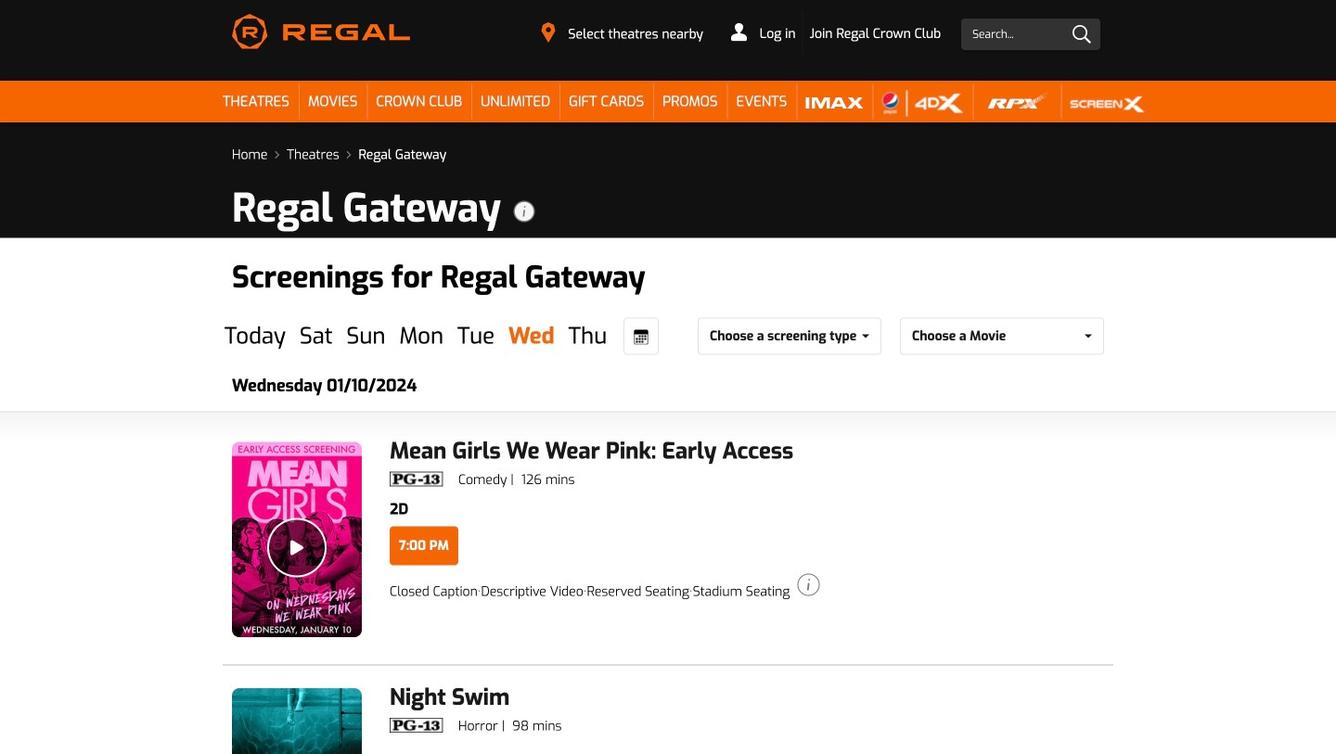 Task type: locate. For each thing, give the bounding box(es) containing it.
Search... text field
[[961, 19, 1101, 50]]

regal image
[[232, 14, 410, 49]]

pick a date image
[[634, 330, 649, 345]]

0 vertical spatial some material may be inappropriate for children under 13. image
[[390, 472, 444, 487]]

some material may be inappropriate for children under 13. image
[[390, 472, 444, 487], [390, 718, 444, 733]]

user icon image
[[731, 23, 747, 41]]

map marker icon image
[[542, 22, 555, 43]]

stadium element
[[693, 583, 790, 600]]

screenx image
[[1070, 89, 1145, 117]]

1 vertical spatial some material may be inappropriate for children under 13. image
[[390, 718, 444, 733]]

dv element
[[481, 583, 583, 600]]

cinema info image
[[513, 200, 535, 223]]

reserved-selected element
[[587, 583, 689, 600]]

2 some material may be inappropriate for children under 13. image from the top
[[390, 718, 444, 733]]

screening type: 2d element
[[390, 500, 408, 519]]



Task type: vqa. For each thing, say whether or not it's contained in the screenshot.
Some material may be inappropriate for children under 13. image
yes



Task type: describe. For each thing, give the bounding box(es) containing it.
mean girls we wear pink: early access image
[[232, 442, 362, 638]]

imax image
[[806, 89, 863, 117]]

cc element
[[390, 583, 478, 600]]

pepsi 4dx logo image
[[882, 89, 964, 117]]

showtime details image
[[797, 574, 820, 596]]

rpx - regal premium experience image
[[982, 89, 1052, 117]]

1 some material may be inappropriate for children under 13. image from the top
[[390, 472, 444, 487]]



